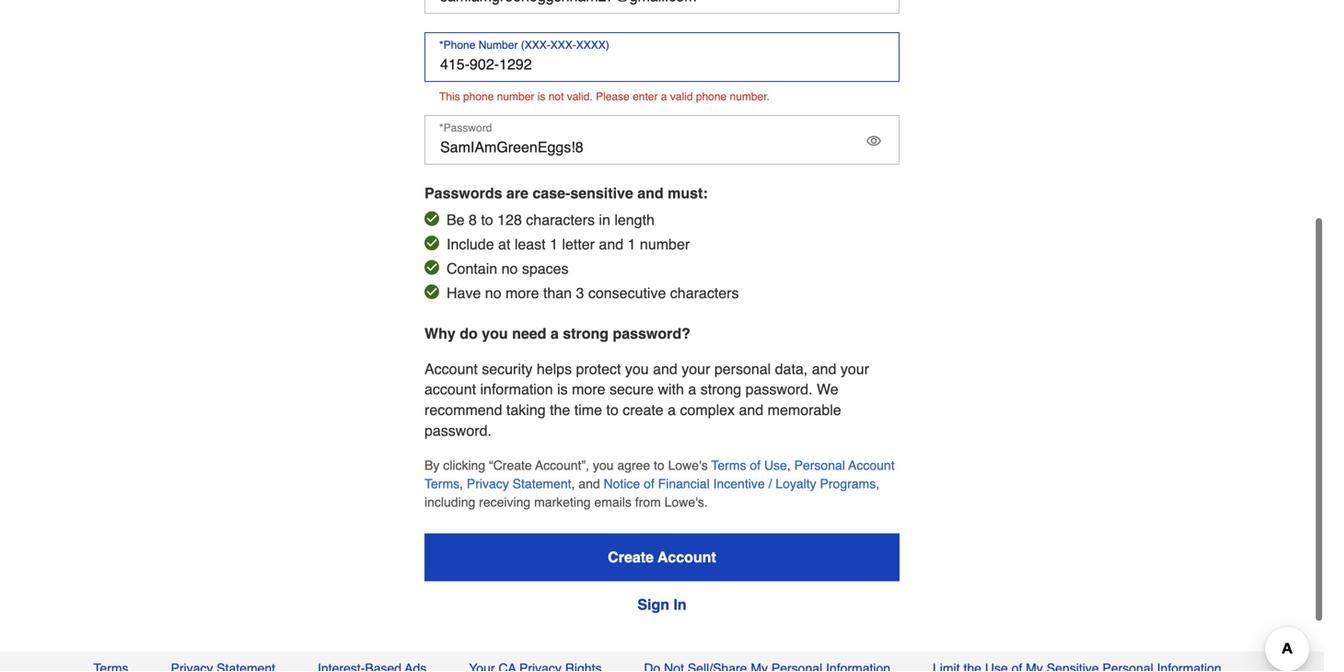 Task type: describe. For each thing, give the bounding box(es) containing it.
least
[[515, 236, 546, 253]]

*Phone Number (XXX-XXX-XXXX) text field
[[425, 32, 900, 82]]

a right with
[[688, 381, 696, 398]]

3
[[576, 284, 584, 301]]

include at least 1 letter and 1 number
[[447, 236, 690, 253]]

0 vertical spatial to
[[481, 211, 493, 228]]

1 vertical spatial password.
[[425, 422, 492, 439]]

passwords are case-sensitive and must:
[[425, 185, 708, 202]]

account for personal account terms
[[848, 458, 895, 473]]

include
[[447, 236, 494, 253]]

have
[[447, 284, 481, 301]]

we
[[817, 381, 839, 398]]

and down the personal
[[739, 402, 764, 419]]

, privacy statement , and notice of financial incentive / loyalty programs
[[460, 476, 876, 491]]

strong inside "account security helps protect you and your personal data, and your account information is more secure with a strong password. we recommend taking the time to create a complex and memorable password."
[[701, 381, 741, 398]]

and down by clicking "create account", you agree to lowe's terms of use ,
[[579, 476, 600, 491]]

protect
[[576, 360, 621, 377]]

and up with
[[653, 360, 678, 377]]

*phone number (xxx-xxx-xxxx)
[[439, 39, 609, 52]]

security
[[482, 360, 533, 377]]

no for contain
[[502, 260, 518, 277]]

terms of use link
[[711, 458, 787, 473]]

(xxx-
[[521, 39, 550, 52]]

0 vertical spatial strong
[[563, 325, 609, 342]]

statement
[[513, 476, 571, 491]]

notice of financial incentive / loyalty programs link
[[604, 476, 876, 491]]

account",
[[535, 458, 589, 473]]

enter
[[633, 90, 658, 103]]

account for create account
[[658, 549, 716, 566]]

a down with
[[668, 402, 676, 419]]

personal
[[794, 458, 845, 473]]

valid
[[670, 90, 693, 103]]

you for protect
[[625, 360, 649, 377]]

financial
[[658, 476, 710, 491]]

in
[[674, 596, 687, 613]]

case-
[[533, 185, 570, 202]]

0 vertical spatial terms
[[711, 458, 746, 473]]

clicking
[[443, 458, 485, 473]]

*phone
[[439, 39, 476, 52]]

not
[[549, 90, 564, 103]]

*Email Address text field
[[425, 0, 900, 14]]

0 vertical spatial you
[[482, 325, 508, 342]]

why
[[425, 325, 456, 342]]

2 your from the left
[[841, 360, 869, 377]]

create account
[[608, 549, 716, 566]]

please
[[596, 90, 630, 103]]

0 vertical spatial lowe's
[[668, 458, 708, 473]]

xxxx)
[[576, 39, 609, 52]]

need
[[512, 325, 546, 342]]

sign in
[[638, 596, 687, 613]]

by
[[425, 458, 440, 473]]

have no more than 3 consecutive characters
[[447, 284, 739, 301]]

contain
[[447, 260, 497, 277]]

use
[[764, 458, 787, 473]]

valid.
[[567, 90, 593, 103]]

are
[[506, 185, 529, 202]]

/
[[768, 476, 772, 491]]

account
[[425, 381, 476, 398]]

and up we
[[812, 360, 837, 377]]

more inside "account security helps protect you and your personal data, and your account information is more secure with a strong password. we recommend taking the time to create a complex and memorable password."
[[572, 381, 606, 398]]

and up "length"
[[637, 185, 664, 202]]

personal account terms link
[[425, 458, 895, 491]]

this
[[439, 90, 460, 103]]

8
[[469, 211, 477, 228]]

create
[[608, 549, 654, 566]]

in
[[599, 211, 610, 228]]

"create
[[489, 458, 532, 473]]

must:
[[668, 185, 708, 202]]

account security helps protect you and your personal data, and your account information is more secure with a strong password. we recommend taking the time to create a complex and memorable password.
[[425, 360, 869, 439]]

passwords
[[425, 185, 502, 202]]

, up loyalty
[[787, 458, 791, 473]]

information
[[480, 381, 553, 398]]

create
[[623, 402, 664, 419]]

memorable
[[768, 402, 841, 419]]

xxx-
[[550, 39, 576, 52]]

complex
[[680, 402, 735, 419]]

0 vertical spatial password.
[[746, 381, 813, 398]]

be
[[447, 211, 465, 228]]

recommend
[[425, 402, 502, 419]]

to inside "account security helps protect you and your personal data, and your account information is more secure with a strong password. we recommend taking the time to create a complex and memorable password."
[[606, 402, 619, 419]]

*password
[[439, 122, 492, 134]]

, down clicking
[[460, 476, 463, 491]]

1 vertical spatial lowe's
[[665, 495, 704, 510]]

no for have
[[485, 284, 502, 301]]

create account button
[[425, 534, 900, 581]]

contain no spaces
[[447, 260, 569, 277]]

you for account",
[[593, 458, 614, 473]]

with
[[658, 381, 684, 398]]

0 vertical spatial of
[[750, 458, 761, 473]]

helps
[[537, 360, 572, 377]]

0 horizontal spatial characters
[[526, 211, 595, 228]]

why do you need a strong password?
[[425, 325, 691, 342]]

, inside , including receiving marketing emails from
[[876, 476, 880, 491]]

length
[[615, 211, 655, 228]]

terms inside personal account terms
[[425, 476, 460, 491]]

128
[[497, 211, 522, 228]]

1 your from the left
[[682, 360, 710, 377]]



Task type: vqa. For each thing, say whether or not it's contained in the screenshot.
'PROFESSIONAL' associated with 129
no



Task type: locate. For each thing, give the bounding box(es) containing it.
personal
[[714, 360, 771, 377]]

, including receiving marketing emails from
[[425, 476, 880, 510]]

notice
[[604, 476, 640, 491]]

privacy statement link
[[467, 476, 571, 491]]

more down contain no spaces
[[506, 284, 539, 301]]

privacy
[[467, 476, 509, 491]]

loyalty
[[776, 476, 817, 491]]

more up time on the bottom of the page
[[572, 381, 606, 398]]

data,
[[775, 360, 808, 377]]

1 horizontal spatial to
[[606, 402, 619, 419]]

sign
[[638, 596, 669, 613]]

spaces
[[522, 260, 569, 277]]

0 horizontal spatial strong
[[563, 325, 609, 342]]

2 1 from the left
[[628, 236, 636, 253]]

1 horizontal spatial characters
[[670, 284, 739, 301]]

is
[[538, 90, 546, 103], [557, 381, 568, 398]]

0 horizontal spatial is
[[538, 90, 546, 103]]

account up programs
[[848, 458, 895, 473]]

, up marketing
[[571, 476, 575, 491]]

1 horizontal spatial your
[[841, 360, 869, 377]]

1 horizontal spatial number
[[640, 236, 690, 253]]

personal account terms
[[425, 458, 895, 491]]

0 horizontal spatial of
[[644, 476, 655, 491]]

programs
[[820, 476, 876, 491]]

taking
[[506, 402, 546, 419]]

2 horizontal spatial you
[[625, 360, 649, 377]]

account inside button
[[658, 549, 716, 566]]

0 horizontal spatial password.
[[425, 422, 492, 439]]

your up with
[[682, 360, 710, 377]]

2 vertical spatial you
[[593, 458, 614, 473]]

password?
[[613, 325, 691, 342]]

account inside "account security helps protect you and your personal data, and your account information is more secure with a strong password. we recommend taking the time to create a complex and memorable password."
[[425, 360, 478, 377]]

0 vertical spatial is
[[538, 90, 546, 103]]

1 vertical spatial number
[[640, 236, 690, 253]]

1 vertical spatial account
[[848, 458, 895, 473]]

to right time on the bottom of the page
[[606, 402, 619, 419]]

1 horizontal spatial you
[[593, 458, 614, 473]]

lowe's
[[668, 458, 708, 473], [665, 495, 704, 510]]

0 horizontal spatial 1
[[550, 236, 558, 253]]

you inside "account security helps protect you and your personal data, and your account information is more secure with a strong password. we recommend taking the time to create a complex and memorable password."
[[625, 360, 649, 377]]

consecutive
[[588, 284, 666, 301]]

no down at
[[502, 260, 518, 277]]

0 horizontal spatial your
[[682, 360, 710, 377]]

phone
[[463, 90, 494, 103], [696, 90, 727, 103]]

2 vertical spatial to
[[654, 458, 665, 473]]

0 horizontal spatial account
[[425, 360, 478, 377]]

1 horizontal spatial 1
[[628, 236, 636, 253]]

strong up the protect
[[563, 325, 609, 342]]

1 phone from the left
[[463, 90, 494, 103]]

lowe's .
[[665, 495, 708, 510]]

lowe's down financial
[[665, 495, 704, 510]]

secure
[[610, 381, 654, 398]]

, right loyalty
[[876, 476, 880, 491]]

emails
[[594, 495, 632, 510]]

0 horizontal spatial phone
[[463, 90, 494, 103]]

lowe's up financial
[[668, 458, 708, 473]]

is left the not
[[538, 90, 546, 103]]

and
[[637, 185, 664, 202], [599, 236, 624, 253], [653, 360, 678, 377], [812, 360, 837, 377], [739, 402, 764, 419], [579, 476, 600, 491]]

of up from on the left of page
[[644, 476, 655, 491]]

2 phone from the left
[[696, 90, 727, 103]]

more
[[506, 284, 539, 301], [572, 381, 606, 398]]

to right 8
[[481, 211, 493, 228]]

a left valid
[[661, 90, 667, 103]]

1 vertical spatial strong
[[701, 381, 741, 398]]

hide password image
[[867, 134, 881, 148]]

a right need
[[551, 325, 559, 342]]

and down in
[[599, 236, 624, 253]]

the
[[550, 402, 570, 419]]

no down contain no spaces
[[485, 284, 502, 301]]

your right data,
[[841, 360, 869, 377]]

0 horizontal spatial number
[[497, 90, 534, 103]]

0 vertical spatial more
[[506, 284, 539, 301]]

1 vertical spatial no
[[485, 284, 502, 301]]

2 vertical spatial account
[[658, 549, 716, 566]]

terms up including
[[425, 476, 460, 491]]

agree
[[617, 458, 650, 473]]

2 horizontal spatial account
[[848, 458, 895, 473]]

receiving
[[479, 495, 531, 510]]

characters up "password?"
[[670, 284, 739, 301]]

this phone number is not valid. please enter a valid phone number.
[[439, 90, 770, 103]]

at
[[498, 236, 511, 253]]

1 horizontal spatial password.
[[746, 381, 813, 398]]

2 horizontal spatial to
[[654, 458, 665, 473]]

you up secure
[[625, 360, 649, 377]]

you right do
[[482, 325, 508, 342]]

phone right this
[[463, 90, 494, 103]]

1 vertical spatial characters
[[670, 284, 739, 301]]

your
[[682, 360, 710, 377], [841, 360, 869, 377]]

1 horizontal spatial phone
[[696, 90, 727, 103]]

1 horizontal spatial more
[[572, 381, 606, 398]]

to up , privacy statement , and notice of financial incentive / loyalty programs
[[654, 458, 665, 473]]

1 horizontal spatial account
[[658, 549, 716, 566]]

.
[[704, 495, 708, 510]]

,
[[787, 458, 791, 473], [460, 476, 463, 491], [571, 476, 575, 491], [876, 476, 880, 491]]

account up in
[[658, 549, 716, 566]]

0 vertical spatial no
[[502, 260, 518, 277]]

incentive
[[713, 476, 765, 491]]

including
[[425, 495, 475, 510]]

no
[[502, 260, 518, 277], [485, 284, 502, 301]]

1 vertical spatial is
[[557, 381, 568, 398]]

be 8 to 128 characters in length
[[447, 211, 655, 228]]

0 horizontal spatial more
[[506, 284, 539, 301]]

account up account
[[425, 360, 478, 377]]

than
[[543, 284, 572, 301]]

1 vertical spatial terms
[[425, 476, 460, 491]]

is up the
[[557, 381, 568, 398]]

strong up complex
[[701, 381, 741, 398]]

you up notice
[[593, 458, 614, 473]]

1 right least
[[550, 236, 558, 253]]

0 vertical spatial account
[[425, 360, 478, 377]]

0 horizontal spatial terms
[[425, 476, 460, 491]]

account inside personal account terms
[[848, 458, 895, 473]]

1
[[550, 236, 558, 253], [628, 236, 636, 253]]

1 horizontal spatial is
[[557, 381, 568, 398]]

letter
[[562, 236, 595, 253]]

1 vertical spatial more
[[572, 381, 606, 398]]

number
[[479, 39, 518, 52]]

number down "length"
[[640, 236, 690, 253]]

do
[[460, 325, 478, 342]]

a
[[661, 90, 667, 103], [551, 325, 559, 342], [688, 381, 696, 398], [668, 402, 676, 419]]

1 vertical spatial you
[[625, 360, 649, 377]]

0 horizontal spatial to
[[481, 211, 493, 228]]

strong
[[563, 325, 609, 342], [701, 381, 741, 398]]

is inside "account security helps protect you and your personal data, and your account information is more secure with a strong password. we recommend taking the time to create a complex and memorable password."
[[557, 381, 568, 398]]

password. down data,
[[746, 381, 813, 398]]

phone right valid
[[696, 90, 727, 103]]

sensitive
[[570, 185, 633, 202]]

marketing
[[534, 495, 591, 510]]

from
[[635, 495, 661, 510]]

terms up incentive on the right bottom of page
[[711, 458, 746, 473]]

of left use
[[750, 458, 761, 473]]

1 vertical spatial to
[[606, 402, 619, 419]]

characters up the include at least 1 letter and 1 number
[[526, 211, 595, 228]]

1 down "length"
[[628, 236, 636, 253]]

1 horizontal spatial terms
[[711, 458, 746, 473]]

0 horizontal spatial you
[[482, 325, 508, 342]]

sign in link
[[425, 596, 900, 613]]

1 1 from the left
[[550, 236, 558, 253]]

by clicking "create account", you agree to lowe's terms of use ,
[[425, 458, 791, 473]]

0 vertical spatial number
[[497, 90, 534, 103]]

number
[[497, 90, 534, 103], [640, 236, 690, 253]]

1 horizontal spatial strong
[[701, 381, 741, 398]]

number.
[[730, 90, 770, 103]]

to
[[481, 211, 493, 228], [606, 402, 619, 419], [654, 458, 665, 473]]

1 vertical spatial of
[[644, 476, 655, 491]]

number left the not
[[497, 90, 534, 103]]

password. down recommend
[[425, 422, 492, 439]]

0 vertical spatial characters
[[526, 211, 595, 228]]

*Password text field
[[425, 115, 900, 165]]

1 horizontal spatial of
[[750, 458, 761, 473]]

time
[[574, 402, 602, 419]]



